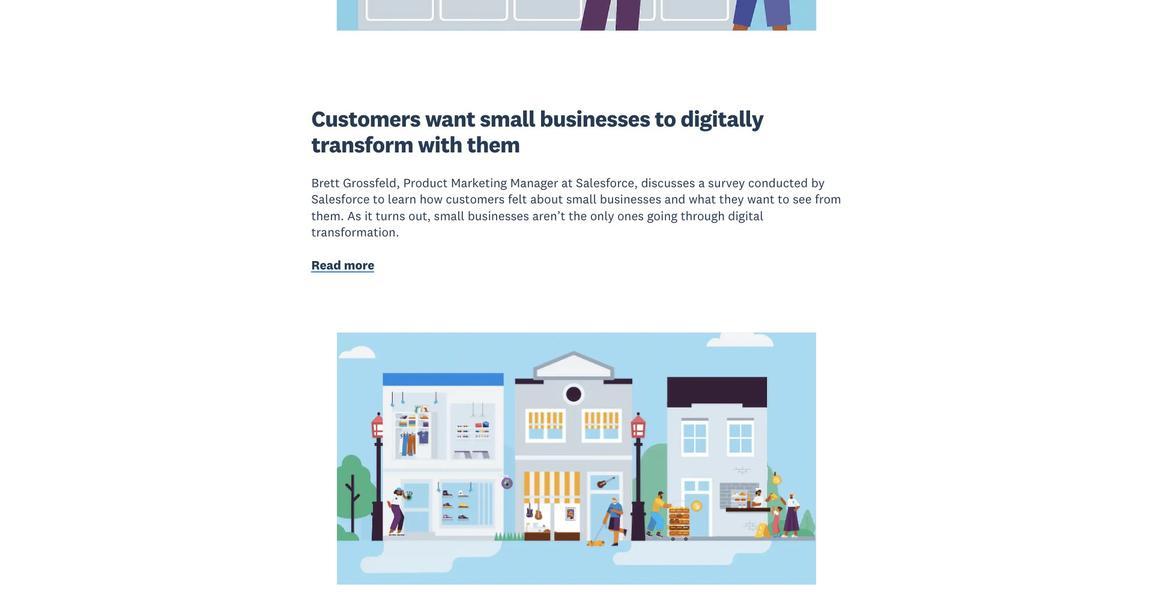 Task type: locate. For each thing, give the bounding box(es) containing it.
read more link
[[312, 257, 375, 276]]

a cafe owner reviews income and outgoings for the month in xero. image
[[219, 0, 935, 31]]

transformation.
[[312, 224, 399, 240]]

read
[[312, 257, 341, 274]]

see
[[793, 191, 812, 208]]

at
[[562, 175, 573, 191]]

0 vertical spatial want
[[425, 105, 475, 133]]

1 horizontal spatial to
[[655, 105, 676, 133]]

want
[[425, 105, 475, 133], [748, 191, 775, 208]]

transform
[[312, 130, 414, 159]]

want inside brett grossfeld, product marketing manager at salesforce, discusses a survey conducted by salesforce to learn how customers felt about small businesses and what they want to see from them. as it turns out, small businesses aren't the only ones going through digital transformation.
[[748, 191, 775, 208]]

how
[[420, 191, 443, 208]]

survey
[[708, 175, 745, 191]]

and
[[665, 191, 686, 208]]

to
[[655, 105, 676, 133], [373, 191, 385, 208], [778, 191, 790, 208]]

to down grossfeld,
[[373, 191, 385, 208]]

to down conducted
[[778, 191, 790, 208]]

customers
[[446, 191, 505, 208]]

more
[[344, 257, 375, 274]]

small
[[480, 105, 535, 133], [566, 191, 597, 208], [434, 208, 465, 224]]

them
[[467, 130, 520, 159]]

turns
[[376, 208, 406, 224]]

0 horizontal spatial want
[[425, 105, 475, 133]]

businesses
[[540, 105, 651, 133], [600, 191, 662, 208], [468, 208, 529, 224]]

out,
[[409, 208, 431, 224]]

through
[[681, 208, 725, 224]]

to inside the customers want small businesses to digitally transform with them
[[655, 105, 676, 133]]

going
[[647, 208, 678, 224]]

to left digitally
[[655, 105, 676, 133]]

about
[[531, 191, 563, 208]]

learn
[[388, 191, 417, 208]]

brett grossfeld, product marketing manager at salesforce, discusses a survey conducted by salesforce to learn how customers felt about small businesses and what they want to see from them. as it turns out, small businesses aren't the only ones going through digital transformation.
[[312, 175, 842, 240]]

1 vertical spatial want
[[748, 191, 775, 208]]

1 horizontal spatial small
[[480, 105, 535, 133]]

customers want small businesses to digitally transform with them
[[312, 105, 764, 159]]

only
[[591, 208, 615, 224]]

want inside the customers want small businesses to digitally transform with them
[[425, 105, 475, 133]]

2 horizontal spatial small
[[566, 191, 597, 208]]

it
[[365, 208, 373, 224]]

from
[[815, 191, 842, 208]]

1 horizontal spatial want
[[748, 191, 775, 208]]



Task type: describe. For each thing, give the bounding box(es) containing it.
marketing
[[451, 175, 507, 191]]

discusses
[[641, 175, 696, 191]]

digitally
[[681, 105, 764, 133]]

them.
[[312, 208, 344, 224]]

grossfeld,
[[343, 175, 400, 191]]

digital
[[728, 208, 764, 224]]

the owners of a shoe shop, a music store, and a bakery at work in their neighbouring premises. image
[[219, 333, 935, 585]]

customers
[[312, 105, 421, 133]]

by
[[812, 175, 825, 191]]

a
[[699, 175, 705, 191]]

what
[[689, 191, 716, 208]]

ones
[[618, 208, 644, 224]]

conducted
[[749, 175, 808, 191]]

brett
[[312, 175, 340, 191]]

2 horizontal spatial to
[[778, 191, 790, 208]]

product
[[403, 175, 448, 191]]

0 horizontal spatial to
[[373, 191, 385, 208]]

felt
[[508, 191, 527, 208]]

as
[[347, 208, 362, 224]]

they
[[720, 191, 744, 208]]

aren't
[[533, 208, 566, 224]]

manager
[[510, 175, 559, 191]]

0 horizontal spatial small
[[434, 208, 465, 224]]

with
[[418, 130, 463, 159]]

the
[[569, 208, 587, 224]]

salesforce
[[312, 191, 370, 208]]

read more
[[312, 257, 375, 274]]

businesses inside the customers want small businesses to digitally transform with them
[[540, 105, 651, 133]]

salesforce,
[[576, 175, 638, 191]]

small inside the customers want small businesses to digitally transform with them
[[480, 105, 535, 133]]



Task type: vqa. For each thing, say whether or not it's contained in the screenshot.
the left want
yes



